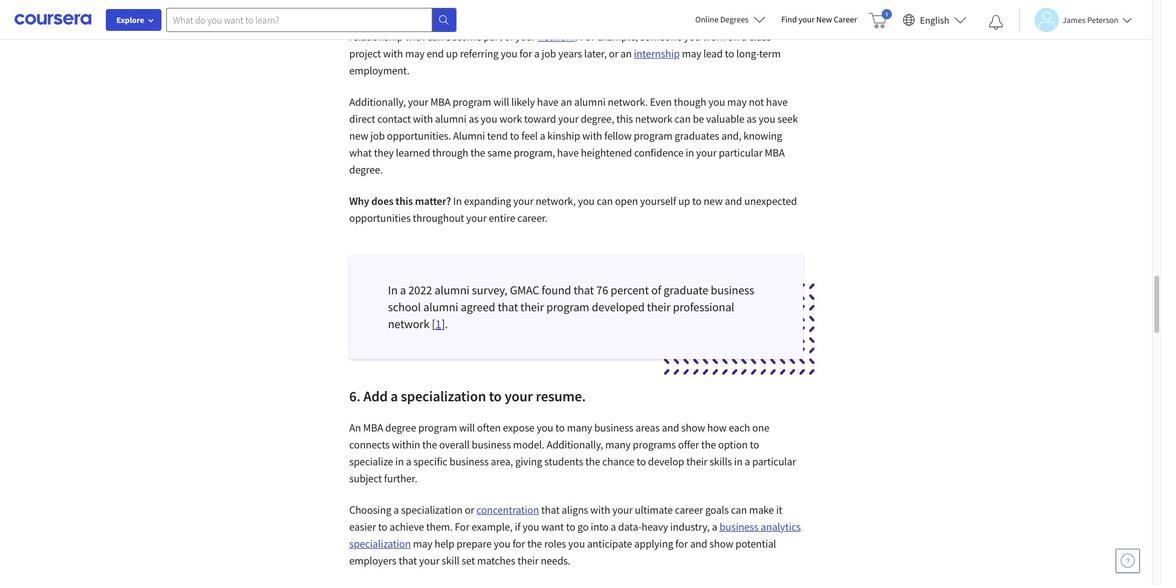 Task type: describe. For each thing, give the bounding box(es) containing it.
your inside may help prepare you for the roles you anticipate applying for and show potential employers that your skill set matches their needs.
[[419, 554, 440, 568]]

learned
[[396, 146, 430, 160]]

skills
[[710, 455, 732, 469]]

your up career. on the top left of the page
[[513, 194, 534, 208]]

a inside throughout your mba program, you can expect to meet many people. each person you build a relationship with can become part of your
[[764, 13, 769, 27]]

have down kinship
[[557, 146, 579, 160]]

mba up opportunities.
[[431, 95, 451, 109]]

business inside in a 2022 alumni survey, gmac found that 76 percent of graduate business school alumni agreed that their program developed their professional network [
[[711, 283, 755, 298]]

particular inside an mba degree program will often expose you to many business areas and show how each one connects within the overall business model. additionally, many programs offer the option to specialize in a specific business area, giving students the chance to develop their skills in a particular subject further.
[[753, 455, 797, 469]]

model.
[[513, 438, 545, 452]]

entire
[[489, 211, 515, 225]]

degrees
[[721, 14, 749, 25]]

a down within
[[406, 455, 412, 469]]

the inside additionally, your mba program will likely have an alumni network. even though you may not have direct contact with alumni as you work toward your degree, this network can be valuable as you seek new job opportunities. alumni tend to feel a kinship with fellow program graduates and, knowing what they learned through the same program, have heightened confidence in your particular mba degree.
[[471, 146, 486, 160]]

opportunities
[[349, 211, 411, 225]]

found
[[542, 283, 571, 298]]

often
[[477, 421, 501, 435]]

a right on
[[742, 30, 747, 44]]

can left expect
[[512, 13, 528, 27]]

option
[[719, 438, 748, 452]]

goals
[[706, 503, 729, 517]]

example, inside . for example, someone you work on a class project with may end up referring you for a job years later, or an
[[597, 30, 638, 44]]

lead
[[704, 47, 723, 61]]

concentration link
[[477, 503, 539, 517]]

of inside throughout your mba program, you can expect to meet many people. each person you build a relationship with can become part of your
[[505, 30, 514, 44]]

What do you want to learn? text field
[[166, 8, 433, 32]]

want
[[542, 520, 564, 534]]

find your new career
[[782, 14, 858, 25]]

on
[[728, 30, 740, 44]]

with inside throughout your mba program, you can expect to meet many people. each person you build a relationship with can become part of your
[[405, 30, 425, 44]]

and inside an mba degree program will often expose you to many business areas and show how each one connects within the overall business model. additionally, many programs offer the option to specialize in a specific business area, giving students the chance to develop their skills in a particular subject further.
[[662, 421, 680, 435]]

for down if
[[513, 537, 525, 551]]

yourself
[[641, 194, 677, 208]]

to inside in expanding your network, you can open yourself up to new and unexpected opportunities throughout your entire career.
[[693, 194, 702, 208]]

the down how
[[702, 438, 716, 452]]

resume.
[[536, 387, 586, 406]]

1 vertical spatial or
[[465, 503, 475, 517]]

that down gmac
[[498, 300, 518, 315]]

to down programs
[[637, 455, 646, 469]]

a inside in a 2022 alumni survey, gmac found that 76 percent of graduate business school alumni agreed that their program developed their professional network [
[[400, 283, 406, 298]]

or inside . for example, someone you work on a class project with may end up referring you for a job years later, or an
[[609, 47, 619, 61]]

you inside an mba degree program will often expose you to many business areas and show how each one connects within the overall business model. additionally, many programs offer the option to specialize in a specific business area, giving students the chance to develop their skills in a particular subject further.
[[537, 421, 554, 435]]

additionally, inside an mba degree program will often expose you to many business areas and show how each one connects within the overall business model. additionally, many programs offer the option to specialize in a specific business area, giving students the chance to develop their skills in a particular subject further.
[[547, 438, 604, 452]]

end
[[427, 47, 444, 61]]

ultimate
[[635, 503, 673, 517]]

a up achieve in the left of the page
[[394, 503, 399, 517]]

you down go
[[569, 537, 585, 551]]

james
[[1063, 14, 1086, 25]]

specialization for business analytics specialization
[[349, 537, 411, 551]]

not
[[749, 95, 764, 109]]

to right easier
[[378, 520, 388, 534]]

the up 'specific'
[[423, 438, 437, 452]]

anticipate
[[587, 537, 632, 551]]

to left go
[[566, 520, 576, 534]]

0 horizontal spatial in
[[395, 455, 404, 469]]

6. add a specialization to your resume.
[[349, 387, 586, 406]]

their inside may help prepare you for the roles you anticipate applying for and show potential employers that your skill set matches their needs.
[[518, 554, 539, 568]]

easier
[[349, 520, 376, 534]]

your right throughout
[[405, 13, 426, 27]]

in expanding your network, you can open yourself up to new and unexpected opportunities throughout your entire career.
[[349, 194, 797, 225]]

project
[[349, 47, 381, 61]]

james peterson
[[1063, 14, 1119, 25]]

degree,
[[581, 112, 615, 126]]

specialize
[[349, 455, 393, 469]]

you up valuable
[[709, 95, 726, 109]]

you up knowing
[[759, 112, 776, 126]]

throughout
[[413, 211, 464, 225]]

many for business
[[567, 421, 593, 435]]

to inside throughout your mba program, you can expect to meet many people. each person you build a relationship with can become part of your
[[562, 13, 572, 27]]

a down "goals"
[[712, 520, 718, 534]]

you down part
[[501, 47, 518, 61]]

within
[[392, 438, 420, 452]]

develop
[[648, 455, 685, 469]]

each
[[729, 421, 751, 435]]

1 link
[[436, 316, 442, 332]]

program up the confidence
[[634, 129, 673, 143]]

your down expect
[[516, 30, 536, 44]]

further.
[[384, 472, 418, 486]]

1 as from the left
[[469, 112, 479, 126]]

potential
[[736, 537, 777, 551]]

alumni up 1 ].
[[424, 300, 459, 315]]

program, inside throughout your mba program, you can expect to meet many people. each person you build a relationship with can become part of your
[[450, 13, 491, 27]]

their down graduate
[[647, 300, 671, 315]]

offer
[[678, 438, 699, 452]]

build
[[739, 13, 762, 27]]

become
[[446, 30, 482, 44]]

alumni up alumni
[[435, 112, 467, 126]]

you up tend
[[481, 112, 498, 126]]

to inside the may lead to long-term employment.
[[725, 47, 735, 61]]

programs
[[633, 438, 676, 452]]

term
[[760, 47, 781, 61]]

network link
[[538, 30, 576, 44]]

matches
[[477, 554, 516, 568]]

for inside that aligns with your ultimate career goals can make it easier to achieve them. for example, if you want to go into a data-heavy industry, a
[[455, 520, 470, 534]]

this inside additionally, your mba program will likely have an alumni network. even though you may not have direct contact with alumni as you work toward your degree, this network can be valuable as you seek new job opportunities. alumni tend to feel a kinship with fellow program graduates and, knowing what they learned through the same program, have heightened confidence in your particular mba degree.
[[617, 112, 633, 126]]

will for business
[[459, 421, 475, 435]]

a right into
[[611, 520, 616, 534]]

chance
[[603, 455, 635, 469]]

that left "76"
[[574, 283, 594, 298]]

employment.
[[349, 64, 410, 77]]

opportunities.
[[387, 129, 451, 143]]

why does this matter?
[[349, 194, 451, 208]]

the left chance
[[586, 455, 601, 469]]

likely
[[512, 95, 535, 109]]

survey,
[[472, 283, 508, 298]]

may inside may help prepare you for the roles you anticipate applying for and show potential employers that your skill set matches their needs.
[[413, 537, 433, 551]]

each
[[662, 13, 684, 27]]

area,
[[491, 455, 513, 469]]

overall
[[439, 438, 470, 452]]

business left areas
[[595, 421, 634, 435]]

they
[[374, 146, 394, 160]]

in for a
[[388, 283, 398, 298]]

english button
[[899, 0, 972, 39]]

show notifications image
[[989, 15, 1004, 30]]

show inside an mba degree program will often expose you to many business areas and show how each one connects within the overall business model. additionally, many programs offer the option to specialize in a specific business area, giving students the chance to develop their skills in a particular subject further.
[[682, 421, 706, 435]]

2 horizontal spatial in
[[734, 455, 743, 469]]

it
[[777, 503, 783, 517]]

may inside additionally, your mba program will likely have an alumni network. even though you may not have direct contact with alumni as you work toward your degree, this network can be valuable as you seek new job opportunities. alumni tend to feel a kinship with fellow program graduates and, knowing what they learned through the same program, have heightened confidence in your particular mba degree.
[[728, 95, 747, 109]]

a down network link
[[534, 47, 540, 61]]

job inside . for example, someone you work on a class project with may end up referring you for a job years later, or an
[[542, 47, 556, 61]]

mba inside throughout your mba program, you can expect to meet many people. each person you build a relationship with can become part of your
[[428, 13, 448, 27]]

percent
[[611, 283, 649, 298]]

how
[[708, 421, 727, 435]]

help center image
[[1121, 554, 1136, 569]]

your inside that aligns with your ultimate career goals can make it easier to achieve them. for example, if you want to go into a data-heavy industry, a
[[613, 503, 633, 517]]

professional
[[673, 300, 735, 315]]

and for for
[[690, 537, 708, 551]]

0 vertical spatial network
[[538, 30, 576, 44]]

1 ].
[[436, 316, 448, 332]]

alumni up degree,
[[574, 95, 606, 109]]

years
[[559, 47, 582, 61]]

have up toward at the left of the page
[[537, 95, 559, 109]]

james peterson button
[[1020, 8, 1133, 32]]

you up part
[[493, 13, 510, 27]]

work inside . for example, someone you work on a class project with may end up referring you for a job years later, or an
[[703, 30, 726, 44]]

person
[[686, 13, 718, 27]]

specialization for choosing a specialization or concentration
[[401, 503, 463, 517]]

for down industry,
[[676, 537, 688, 551]]

later,
[[584, 47, 607, 61]]

an
[[349, 421, 361, 435]]

explore
[[116, 15, 144, 25]]

help
[[435, 537, 455, 551]]

a down option
[[745, 455, 751, 469]]

people.
[[626, 13, 660, 27]]

achieve
[[390, 520, 424, 534]]

open
[[615, 194, 638, 208]]

you inside that aligns with your ultimate career goals can make it easier to achieve them. for example, if you want to go into a data-heavy industry, a
[[523, 520, 540, 534]]

you down person
[[684, 30, 701, 44]]

in inside additionally, your mba program will likely have an alumni network. even though you may not have direct contact with alumni as you work toward your degree, this network can be valuable as you seek new job opportunities. alumni tend to feel a kinship with fellow program graduates and, knowing what they learned through the same program, have heightened confidence in your particular mba degree.
[[686, 146, 695, 160]]

online degrees
[[696, 14, 749, 25]]

giving
[[515, 455, 543, 469]]

subject
[[349, 472, 382, 486]]

throughout
[[349, 13, 403, 27]]

business down overall
[[450, 455, 489, 469]]

their down gmac
[[521, 300, 544, 315]]

your up expose
[[505, 387, 533, 406]]

2 as from the left
[[747, 112, 757, 126]]

new inside additionally, your mba program will likely have an alumni network. even though you may not have direct contact with alumni as you work toward your degree, this network can be valuable as you seek new job opportunities. alumni tend to feel a kinship with fellow program graduates and, knowing what they learned through the same program, have heightened confidence in your particular mba degree.
[[349, 129, 368, 143]]

your down expanding
[[467, 211, 487, 225]]

program up alumni
[[453, 95, 492, 109]]

have up seek
[[766, 95, 788, 109]]



Task type: vqa. For each thing, say whether or not it's contained in the screenshot.
Wordpress
no



Task type: locate. For each thing, give the bounding box(es) containing it.
in up further. at the left bottom of page
[[395, 455, 404, 469]]

0 horizontal spatial job
[[371, 129, 385, 143]]

1 vertical spatial an
[[561, 95, 572, 109]]

1 vertical spatial work
[[500, 112, 522, 126]]

data-
[[619, 520, 642, 534]]

0 vertical spatial example,
[[597, 30, 638, 44]]

an up kinship
[[561, 95, 572, 109]]

to up "often"
[[489, 387, 502, 406]]

2022
[[409, 283, 432, 298]]

career.
[[518, 211, 548, 225]]

program inside an mba degree program will often expose you to many business areas and show how each one connects within the overall business model. additionally, many programs offer the option to specialize in a specific business area, giving students the chance to develop their skills in a particular subject further.
[[419, 421, 457, 435]]

can up end
[[427, 30, 444, 44]]

2 horizontal spatial network
[[635, 112, 673, 126]]

1 vertical spatial new
[[704, 194, 723, 208]]

1 horizontal spatial an
[[621, 47, 632, 61]]

areas
[[636, 421, 660, 435]]

degree
[[385, 421, 416, 435]]

fellow
[[605, 129, 632, 143]]

0 vertical spatial for
[[580, 30, 595, 44]]

that inside may help prepare you for the roles you anticipate applying for and show potential employers that your skill set matches their needs.
[[399, 554, 417, 568]]

1 horizontal spatial example,
[[597, 30, 638, 44]]

can inside that aligns with your ultimate career goals can make it easier to achieve them. for example, if you want to go into a data-heavy industry, a
[[731, 503, 747, 517]]

6.
[[349, 387, 361, 406]]

a right add
[[391, 387, 398, 406]]

new
[[349, 129, 368, 143], [704, 194, 723, 208]]

network down "school"
[[388, 316, 430, 332]]

your
[[405, 13, 426, 27], [799, 14, 815, 25], [516, 30, 536, 44], [408, 95, 429, 109], [559, 112, 579, 126], [697, 146, 717, 160], [513, 194, 534, 208], [467, 211, 487, 225], [505, 387, 533, 406], [613, 503, 633, 517], [419, 554, 440, 568]]

0 horizontal spatial up
[[446, 47, 458, 61]]

an mba degree program will often expose you to many business areas and show how each one connects within the overall business model. additionally, many programs offer the option to specialize in a specific business area, giving students the chance to develop their skills in a particular subject further.
[[349, 421, 797, 486]]

and left unexpected
[[725, 194, 743, 208]]

for up "prepare"
[[455, 520, 470, 534]]

program inside in a 2022 alumni survey, gmac found that 76 percent of graduate business school alumni agreed that their program developed their professional network [
[[547, 300, 590, 315]]

their
[[521, 300, 544, 315], [647, 300, 671, 315], [687, 455, 708, 469], [518, 554, 539, 568]]

seek
[[778, 112, 798, 126]]

new inside in expanding your network, you can open yourself up to new and unexpected opportunities throughout your entire career.
[[704, 194, 723, 208]]

alumni
[[574, 95, 606, 109], [435, 112, 467, 126], [435, 283, 470, 298], [424, 300, 459, 315]]

1 vertical spatial example,
[[472, 520, 513, 534]]

0 horizontal spatial will
[[459, 421, 475, 435]]

that
[[574, 283, 594, 298], [498, 300, 518, 315], [542, 503, 560, 517], [399, 554, 417, 568]]

you up on
[[720, 13, 736, 27]]

0 horizontal spatial work
[[500, 112, 522, 126]]

business up professional in the bottom of the page
[[711, 283, 755, 298]]

up right yourself at the top right
[[679, 194, 691, 208]]

students
[[545, 455, 584, 469]]

specialization inside business analytics specialization
[[349, 537, 411, 551]]

0 horizontal spatial example,
[[472, 520, 513, 534]]

a right feel
[[540, 129, 546, 143]]

1 vertical spatial many
[[567, 421, 593, 435]]

the inside may help prepare you for the roles you anticipate applying for and show potential employers that your skill set matches their needs.
[[528, 537, 542, 551]]

job up 'they'
[[371, 129, 385, 143]]

show down "goals"
[[710, 537, 734, 551]]

of right percent
[[652, 283, 662, 298]]

the left roles
[[528, 537, 542, 551]]

for inside . for example, someone you work on a class project with may end up referring you for a job years later, or an
[[520, 47, 532, 61]]

0 horizontal spatial network
[[388, 316, 430, 332]]

in a 2022 alumni survey, gmac found that 76 percent of graduate business school alumni agreed that their program developed their professional network [
[[388, 283, 755, 332]]

0 horizontal spatial an
[[561, 95, 572, 109]]

your left "skill" at the left bottom of the page
[[419, 554, 440, 568]]

will inside an mba degree program will often expose you to many business areas and show how each one connects within the overall business model. additionally, many programs offer the option to specialize in a specific business area, giving students the chance to develop their skills in a particular subject further.
[[459, 421, 475, 435]]

1 horizontal spatial additionally,
[[547, 438, 604, 452]]

contact
[[378, 112, 411, 126]]

can left the open
[[597, 194, 613, 208]]

in down graduates on the right of the page
[[686, 146, 695, 160]]

specific
[[414, 455, 448, 469]]

meet
[[574, 13, 597, 27]]

this right does
[[396, 194, 413, 208]]

a
[[764, 13, 769, 27], [742, 30, 747, 44], [534, 47, 540, 61], [540, 129, 546, 143], [400, 283, 406, 298], [391, 387, 398, 406], [406, 455, 412, 469], [745, 455, 751, 469], [394, 503, 399, 517], [611, 520, 616, 534], [712, 520, 718, 534]]

business down "often"
[[472, 438, 511, 452]]

1 horizontal spatial for
[[580, 30, 595, 44]]

0 vertical spatial or
[[609, 47, 619, 61]]

many for people.
[[599, 13, 624, 27]]

your up 'contact'
[[408, 95, 429, 109]]

1 vertical spatial show
[[710, 537, 734, 551]]

may inside . for example, someone you work on a class project with may end up referring you for a job years later, or an
[[405, 47, 425, 61]]

aligns
[[562, 503, 589, 517]]

with up the "employment."
[[383, 47, 403, 61]]

0 horizontal spatial as
[[469, 112, 479, 126]]

and inside in expanding your network, you can open yourself up to new and unexpected opportunities throughout your entire career.
[[725, 194, 743, 208]]

particular inside additionally, your mba program will likely have an alumni network. even though you may not have direct contact with alumni as you work toward your degree, this network can be valuable as you seek new job opportunities. alumni tend to feel a kinship with fellow program graduates and, knowing what they learned through the same program, have heightened confidence in your particular mba degree.
[[719, 146, 763, 160]]

shopping cart: 1 item image
[[870, 9, 893, 28]]

work inside additionally, your mba program will likely have an alumni network. even though you may not have direct contact with alumni as you work toward your degree, this network can be valuable as you seek new job opportunities. alumni tend to feel a kinship with fellow program graduates and, knowing what they learned through the same program, have heightened confidence in your particular mba degree.
[[500, 112, 522, 126]]

will for you
[[494, 95, 509, 109]]

and down industry,
[[690, 537, 708, 551]]

1 vertical spatial this
[[396, 194, 413, 208]]

0 vertical spatial work
[[703, 30, 726, 44]]

work down likely on the top left of the page
[[500, 112, 522, 126]]

0 vertical spatial an
[[621, 47, 632, 61]]

skill
[[442, 554, 460, 568]]

matter?
[[415, 194, 451, 208]]

program down found on the left of the page
[[547, 300, 590, 315]]

0 horizontal spatial and
[[662, 421, 680, 435]]

add
[[364, 387, 388, 406]]

0 horizontal spatial for
[[455, 520, 470, 534]]

industry,
[[671, 520, 710, 534]]

1 horizontal spatial of
[[652, 283, 662, 298]]

choosing a specialization or concentration
[[349, 503, 539, 517]]

many inside throughout your mba program, you can expect to meet many people. each person you build a relationship with can become part of your
[[599, 13, 624, 27]]

1 horizontal spatial in
[[453, 194, 462, 208]]

graduate
[[664, 283, 709, 298]]

1 horizontal spatial network
[[538, 30, 576, 44]]

0 vertical spatial this
[[617, 112, 633, 126]]

your right 'find' in the right of the page
[[799, 14, 815, 25]]

job inside additionally, your mba program will likely have an alumni network. even though you may not have direct contact with alumni as you work toward your degree, this network can be valuable as you seek new job opportunities. alumni tend to feel a kinship with fellow program graduates and, knowing what they learned through the same program, have heightened confidence in your particular mba degree.
[[371, 129, 385, 143]]

to inside additionally, your mba program will likely have an alumni network. even though you may not have direct contact with alumni as you work toward your degree, this network can be valuable as you seek new job opportunities. alumni tend to feel a kinship with fellow program graduates and, knowing what they learned through the same program, have heightened confidence in your particular mba degree.
[[510, 129, 520, 143]]

direct
[[349, 112, 375, 126]]

choosing
[[349, 503, 392, 517]]

1 horizontal spatial up
[[679, 194, 691, 208]]

1 horizontal spatial in
[[686, 146, 695, 160]]

0 vertical spatial job
[[542, 47, 556, 61]]

you inside in expanding your network, you can open yourself up to new and unexpected opportunities throughout your entire career.
[[578, 194, 595, 208]]

to right lead
[[725, 47, 735, 61]]

2 vertical spatial specialization
[[349, 537, 411, 551]]

0 horizontal spatial or
[[465, 503, 475, 517]]

into
[[591, 520, 609, 534]]

be
[[693, 112, 704, 126]]

0 vertical spatial in
[[453, 194, 462, 208]]

1 horizontal spatial as
[[747, 112, 757, 126]]

0 vertical spatial and
[[725, 194, 743, 208]]

alumni up "agreed"
[[435, 283, 470, 298]]

].
[[442, 316, 448, 332]]

2 vertical spatial network
[[388, 316, 430, 332]]

job down network link
[[542, 47, 556, 61]]

you up model.
[[537, 421, 554, 435]]

a inside additionally, your mba program will likely have an alumni network. even though you may not have direct contact with alumni as you work toward your degree, this network can be valuable as you seek new job opportunities. alumni tend to feel a kinship with fellow program graduates and, knowing what they learned through the same program, have heightened confidence in your particular mba degree.
[[540, 129, 546, 143]]

in for expanding
[[453, 194, 462, 208]]

may left end
[[405, 47, 425, 61]]

can right "goals"
[[731, 503, 747, 517]]

in
[[686, 146, 695, 160], [395, 455, 404, 469], [734, 455, 743, 469]]

0 vertical spatial program,
[[450, 13, 491, 27]]

a up "school"
[[400, 283, 406, 298]]

1 vertical spatial job
[[371, 129, 385, 143]]

if
[[515, 520, 521, 534]]

program,
[[450, 13, 491, 27], [514, 146, 555, 160]]

1 vertical spatial will
[[459, 421, 475, 435]]

you
[[493, 13, 510, 27], [720, 13, 736, 27], [684, 30, 701, 44], [501, 47, 518, 61], [709, 95, 726, 109], [481, 112, 498, 126], [759, 112, 776, 126], [578, 194, 595, 208], [537, 421, 554, 435], [523, 520, 540, 534], [494, 537, 511, 551], [569, 537, 585, 551]]

will inside additionally, your mba program will likely have an alumni network. even though you may not have direct contact with alumni as you work toward your degree, this network can be valuable as you seek new job opportunities. alumni tend to feel a kinship with fellow program graduates and, knowing what they learned through the same program, have heightened confidence in your particular mba degree.
[[494, 95, 509, 109]]

can inside additionally, your mba program will likely have an alumni network. even though you may not have direct contact with alumni as you work toward your degree, this network can be valuable as you seek new job opportunities. alumni tend to feel a kinship with fellow program graduates and, knowing what they learned through the same program, have heightened confidence in your particular mba degree.
[[675, 112, 691, 126]]

example, up the "later,"
[[597, 30, 638, 44]]

and right areas
[[662, 421, 680, 435]]

with inside . for example, someone you work on a class project with may end up referring you for a job years later, or an
[[383, 47, 403, 61]]

1 vertical spatial up
[[679, 194, 691, 208]]

program, inside additionally, your mba program will likely have an alumni network. even though you may not have direct contact with alumni as you work toward your degree, this network can be valuable as you seek new job opportunities. alumni tend to feel a kinship with fellow program graduates and, knowing what they learned through the same program, have heightened confidence in your particular mba degree.
[[514, 146, 555, 160]]

up
[[446, 47, 458, 61], [679, 194, 691, 208]]

an
[[621, 47, 632, 61], [561, 95, 572, 109]]

network down expect
[[538, 30, 576, 44]]

0 vertical spatial additionally,
[[349, 95, 406, 109]]

employers
[[349, 554, 397, 568]]

needs.
[[541, 554, 571, 568]]

for right . at the top left of the page
[[580, 30, 595, 44]]

analytics
[[761, 520, 801, 534]]

program up overall
[[419, 421, 457, 435]]

particular
[[719, 146, 763, 160], [753, 455, 797, 469]]

mba down knowing
[[765, 146, 785, 160]]

to down resume.
[[556, 421, 565, 435]]

business up "potential"
[[720, 520, 759, 534]]

1 vertical spatial of
[[652, 283, 662, 298]]

and for new
[[725, 194, 743, 208]]

referring
[[460, 47, 499, 61]]

with inside that aligns with your ultimate career goals can make it easier to achieve them. for example, if you want to go into a data-heavy industry, a
[[591, 503, 611, 517]]

many down resume.
[[567, 421, 593, 435]]

in right the "matter?"
[[453, 194, 462, 208]]

1 vertical spatial in
[[388, 283, 398, 298]]

may
[[405, 47, 425, 61], [682, 47, 702, 61], [728, 95, 747, 109], [413, 537, 433, 551]]

career
[[834, 14, 858, 25]]

developed
[[592, 300, 645, 315]]

0 vertical spatial up
[[446, 47, 458, 61]]

valuable
[[707, 112, 745, 126]]

what
[[349, 146, 372, 160]]

can
[[512, 13, 528, 27], [427, 30, 444, 44], [675, 112, 691, 126], [597, 194, 613, 208], [731, 503, 747, 517]]

will
[[494, 95, 509, 109], [459, 421, 475, 435]]

network inside in a 2022 alumni survey, gmac found that 76 percent of graduate business school alumni agreed that their program developed their professional network [
[[388, 316, 430, 332]]

business inside business analytics specialization
[[720, 520, 759, 534]]

may lead to long-term employment.
[[349, 47, 781, 77]]

0 horizontal spatial additionally,
[[349, 95, 406, 109]]

0 horizontal spatial this
[[396, 194, 413, 208]]

your up kinship
[[559, 112, 579, 126]]

2 vertical spatial many
[[606, 438, 631, 452]]

network down even
[[635, 112, 673, 126]]

additionally, inside additionally, your mba program will likely have an alumni network. even though you may not have direct contact with alumni as you work toward your degree, this network can be valuable as you seek new job opportunities. alumni tend to feel a kinship with fellow program graduates and, knowing what they learned through the same program, have heightened confidence in your particular mba degree.
[[349, 95, 406, 109]]

to down one
[[750, 438, 760, 452]]

0 horizontal spatial show
[[682, 421, 706, 435]]

kinship
[[548, 129, 581, 143]]

as
[[469, 112, 479, 126], [747, 112, 757, 126]]

knowing
[[744, 129, 783, 143]]

same
[[488, 146, 512, 160]]

of right part
[[505, 30, 514, 44]]

this down network.
[[617, 112, 633, 126]]

2 horizontal spatial and
[[725, 194, 743, 208]]

may left lead
[[682, 47, 702, 61]]

1 horizontal spatial will
[[494, 95, 509, 109]]

that inside that aligns with your ultimate career goals can make it easier to achieve them. for example, if you want to go into a data-heavy industry, a
[[542, 503, 560, 517]]

an inside additionally, your mba program will likely have an alumni network. even though you may not have direct contact with alumni as you work toward your degree, this network can be valuable as you seek new job opportunities. alumni tend to feel a kinship with fellow program graduates and, knowing what they learned through the same program, have heightened confidence in your particular mba degree.
[[561, 95, 572, 109]]

1 horizontal spatial job
[[542, 47, 556, 61]]

show up offer at the bottom of the page
[[682, 421, 706, 435]]

new up what
[[349, 129, 368, 143]]

may inside the may lead to long-term employment.
[[682, 47, 702, 61]]

many up chance
[[606, 438, 631, 452]]

coursera image
[[15, 10, 91, 29]]

a right the build
[[764, 13, 769, 27]]

1 horizontal spatial and
[[690, 537, 708, 551]]

that down achieve in the left of the page
[[399, 554, 417, 568]]

1 vertical spatial specialization
[[401, 503, 463, 517]]

up inside . for example, someone you work on a class project with may end up referring you for a job years later, or an
[[446, 47, 458, 61]]

1 horizontal spatial new
[[704, 194, 723, 208]]

up inside in expanding your network, you can open yourself up to new and unexpected opportunities throughout your entire career.
[[679, 194, 691, 208]]

0 vertical spatial will
[[494, 95, 509, 109]]

show inside may help prepare you for the roles you anticipate applying for and show potential employers that your skill set matches their needs.
[[710, 537, 734, 551]]

2 vertical spatial and
[[690, 537, 708, 551]]

class
[[749, 30, 771, 44]]

does
[[372, 194, 394, 208]]

may left help
[[413, 537, 433, 551]]

to right yourself at the top right
[[693, 194, 702, 208]]

go
[[578, 520, 589, 534]]

with down degree,
[[583, 129, 603, 143]]

mba inside an mba degree program will often expose you to many business areas and show how each one connects within the overall business model. additionally, many programs offer the option to specialize in a specific business area, giving students the chance to develop their skills in a particular subject further.
[[363, 421, 383, 435]]

or up "prepare"
[[465, 503, 475, 517]]

of inside in a 2022 alumni survey, gmac found that 76 percent of graduate business school alumni agreed that their program developed their professional network [
[[652, 283, 662, 298]]

why
[[349, 194, 369, 208]]

0 horizontal spatial in
[[388, 283, 398, 298]]

1 horizontal spatial or
[[609, 47, 619, 61]]

0 vertical spatial particular
[[719, 146, 763, 160]]

their inside an mba degree program will often expose you to many business areas and show how each one connects within the overall business model. additionally, many programs offer the option to specialize in a specific business area, giving students the chance to develop their skills in a particular subject further.
[[687, 455, 708, 469]]

1 vertical spatial network
[[635, 112, 673, 126]]

in inside in expanding your network, you can open yourself up to new and unexpected opportunities throughout your entire career.
[[453, 194, 462, 208]]

and inside may help prepare you for the roles you anticipate applying for and show potential employers that your skill set matches their needs.
[[690, 537, 708, 551]]

confidence
[[634, 146, 684, 160]]

program
[[453, 95, 492, 109], [634, 129, 673, 143], [547, 300, 590, 315], [419, 421, 457, 435]]

1 vertical spatial additionally,
[[547, 438, 604, 452]]

1 vertical spatial program,
[[514, 146, 555, 160]]

you up "matches"
[[494, 537, 511, 551]]

0 vertical spatial new
[[349, 129, 368, 143]]

can inside in expanding your network, you can open yourself up to new and unexpected opportunities throughout your entire career.
[[597, 194, 613, 208]]

mba up connects
[[363, 421, 383, 435]]

peterson
[[1088, 14, 1119, 25]]

expanding
[[464, 194, 511, 208]]

this
[[617, 112, 633, 126], [396, 194, 413, 208]]

76
[[597, 283, 609, 298]]

to left feel
[[510, 129, 520, 143]]

1 horizontal spatial work
[[703, 30, 726, 44]]

prepare
[[457, 537, 492, 551]]

your down graduates on the right of the page
[[697, 146, 717, 160]]

for down expect
[[520, 47, 532, 61]]

1 horizontal spatial program,
[[514, 146, 555, 160]]

toward
[[524, 112, 556, 126]]

1 horizontal spatial this
[[617, 112, 633, 126]]

particular down and,
[[719, 146, 763, 160]]

network
[[538, 30, 576, 44], [635, 112, 673, 126], [388, 316, 430, 332]]

additionally, up direct
[[349, 95, 406, 109]]

0 vertical spatial many
[[599, 13, 624, 27]]

will left likely on the top left of the page
[[494, 95, 509, 109]]

example, inside that aligns with your ultimate career goals can make it easier to achieve them. for example, if you want to go into a data-heavy industry, a
[[472, 520, 513, 534]]

online
[[696, 14, 719, 25]]

1 horizontal spatial show
[[710, 537, 734, 551]]

1 vertical spatial and
[[662, 421, 680, 435]]

0 vertical spatial specialization
[[401, 387, 486, 406]]

1 vertical spatial for
[[455, 520, 470, 534]]

specialization up them.
[[401, 503, 463, 517]]

you right if
[[523, 520, 540, 534]]

expose
[[503, 421, 535, 435]]

.
[[576, 30, 578, 44]]

your up data-
[[613, 503, 633, 517]]

network inside additionally, your mba program will likely have an alumni network. even though you may not have direct contact with alumni as you work toward your degree, this network can be valuable as you seek new job opportunities. alumni tend to feel a kinship with fellow program graduates and, knowing what they learned through the same program, have heightened confidence in your particular mba degree.
[[635, 112, 673, 126]]

None search field
[[166, 8, 457, 32]]

1 vertical spatial particular
[[753, 455, 797, 469]]

in inside in a 2022 alumni survey, gmac found that 76 percent of graduate business school alumni agreed that their program developed their professional network [
[[388, 283, 398, 298]]

0 vertical spatial show
[[682, 421, 706, 435]]

someone
[[641, 30, 682, 44]]

them.
[[426, 520, 453, 534]]

make
[[750, 503, 774, 517]]

or
[[609, 47, 619, 61], [465, 503, 475, 517]]

0 horizontal spatial new
[[349, 129, 368, 143]]

0 horizontal spatial program,
[[450, 13, 491, 27]]

or right the "later,"
[[609, 47, 619, 61]]

0 vertical spatial of
[[505, 30, 514, 44]]

network.
[[608, 95, 648, 109]]

with up opportunities.
[[413, 112, 433, 126]]

an inside . for example, someone you work on a class project with may end up referring you for a job years later, or an
[[621, 47, 632, 61]]

the down alumni
[[471, 146, 486, 160]]

unexpected
[[745, 194, 797, 208]]

0 horizontal spatial of
[[505, 30, 514, 44]]

for inside . for example, someone you work on a class project with may end up referring you for a job years later, or an
[[580, 30, 595, 44]]

in
[[453, 194, 462, 208], [388, 283, 398, 298]]

program, up become
[[450, 13, 491, 27]]



